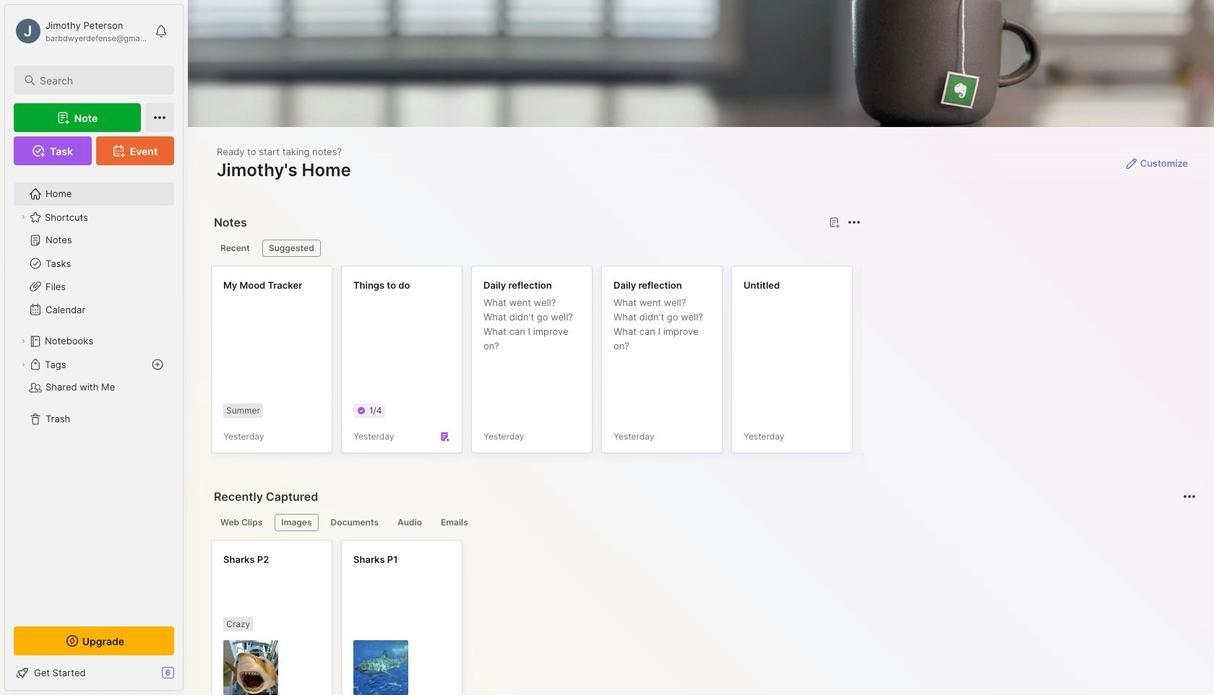 Task type: locate. For each thing, give the bounding box(es) containing it.
tab list
[[214, 240, 859, 257], [214, 515, 1194, 532]]

row group for second tab list from the bottom of the page
[[211, 266, 1214, 463]]

2 tab list from the top
[[214, 515, 1194, 532]]

2 row group from the top
[[211, 541, 471, 696]]

tab
[[214, 240, 256, 257], [262, 240, 321, 257], [214, 515, 269, 532], [275, 515, 318, 532], [324, 515, 385, 532], [391, 515, 429, 532], [434, 515, 475, 532]]

click to collapse image
[[182, 669, 193, 687]]

row group for 2nd tab list from the top
[[211, 541, 471, 696]]

1 row group from the top
[[211, 266, 1214, 463]]

Search text field
[[40, 74, 161, 87]]

2 thumbnail image from the left
[[353, 641, 408, 696]]

main element
[[0, 0, 188, 696]]

tree
[[5, 174, 183, 614]]

0 vertical spatial row group
[[211, 266, 1214, 463]]

Help and Learning task checklist field
[[5, 662, 183, 685]]

1 horizontal spatial thumbnail image
[[353, 641, 408, 696]]

Account field
[[14, 17, 147, 46]]

0 horizontal spatial thumbnail image
[[223, 641, 278, 696]]

row group
[[211, 266, 1214, 463], [211, 541, 471, 696]]

0 vertical spatial tab list
[[214, 240, 859, 257]]

1 vertical spatial tab list
[[214, 515, 1194, 532]]

thumbnail image
[[223, 641, 278, 696], [353, 641, 408, 696]]

1 vertical spatial row group
[[211, 541, 471, 696]]

None search field
[[40, 72, 161, 89]]

tree inside main element
[[5, 174, 183, 614]]



Task type: describe. For each thing, give the bounding box(es) containing it.
none search field inside main element
[[40, 72, 161, 89]]

expand notebooks image
[[19, 337, 27, 346]]

More actions field
[[844, 212, 864, 233]]

expand tags image
[[19, 361, 27, 369]]

1 tab list from the top
[[214, 240, 859, 257]]

more actions image
[[846, 214, 863, 231]]

1 thumbnail image from the left
[[223, 641, 278, 696]]



Task type: vqa. For each thing, say whether or not it's contained in the screenshot.
left Thumbnail
yes



